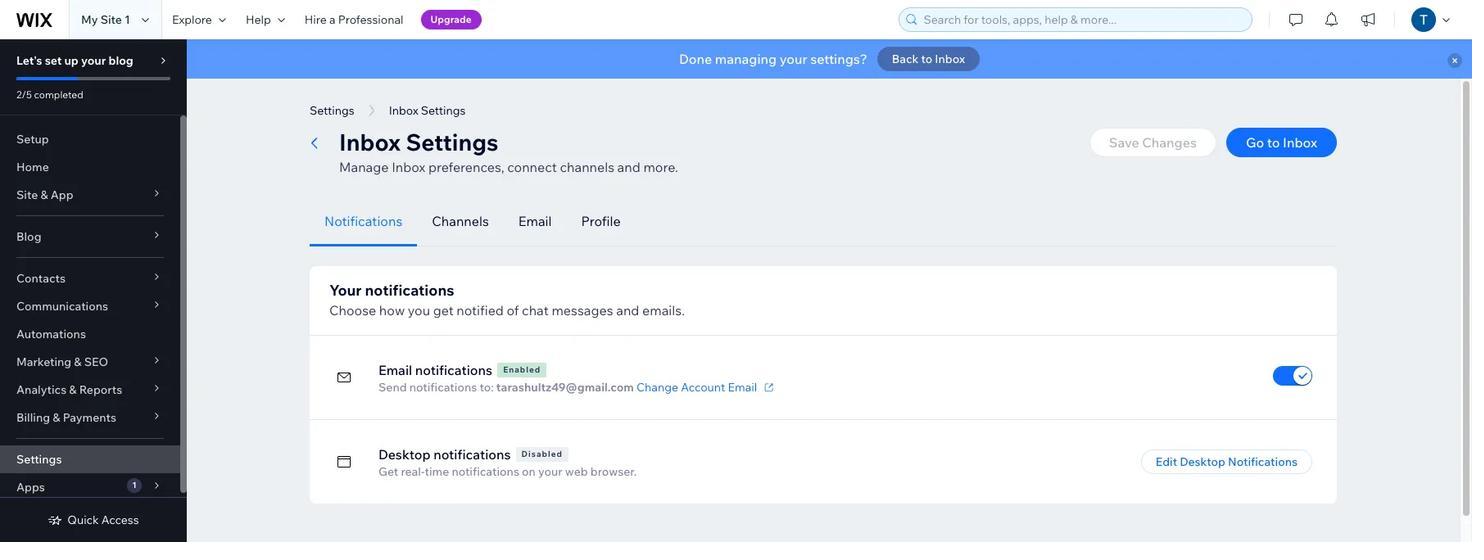 Task type: describe. For each thing, give the bounding box(es) containing it.
to for go
[[1267, 134, 1280, 151]]

notified
[[457, 302, 504, 319]]

of
[[507, 302, 519, 319]]

apps
[[16, 480, 45, 495]]

hire a professional link
[[295, 0, 413, 39]]

tarashultz49@gmail.com
[[496, 380, 634, 395]]

communications
[[16, 299, 108, 314]]

to for back
[[921, 52, 932, 66]]

go to inbox button
[[1226, 128, 1337, 157]]

automations
[[16, 327, 86, 342]]

site & app button
[[0, 181, 180, 209]]

marketing & seo
[[16, 355, 108, 369]]

& for billing
[[53, 410, 60, 425]]

my
[[81, 12, 98, 27]]

choose
[[329, 302, 376, 319]]

channels
[[432, 213, 489, 229]]

managing
[[715, 51, 777, 67]]

edit desktop notifications
[[1156, 455, 1298, 469]]

reports
[[79, 383, 122, 397]]

0 horizontal spatial notifications
[[324, 213, 402, 229]]

settings inside sidebar element
[[16, 452, 62, 467]]

blog button
[[0, 223, 180, 251]]

up
[[64, 53, 79, 68]]

desktop inside button
[[1180, 455, 1226, 469]]

& for analytics
[[69, 383, 77, 397]]

your inside alert
[[780, 51, 807, 67]]

blog
[[16, 229, 41, 244]]

inbox settings manage inbox preferences, connect channels and more.
[[339, 128, 678, 175]]

2/5 completed
[[16, 88, 83, 101]]

automations link
[[0, 320, 180, 348]]

completed
[[34, 88, 83, 101]]

a
[[329, 12, 336, 27]]

go to inbox
[[1246, 134, 1317, 151]]

billing
[[16, 410, 50, 425]]

profile
[[581, 213, 621, 229]]

set
[[45, 53, 62, 68]]

setup link
[[0, 125, 180, 153]]

go
[[1246, 134, 1264, 151]]

account
[[681, 380, 725, 395]]

more.
[[643, 159, 678, 175]]

preferences,
[[428, 159, 504, 175]]

change account email link
[[637, 380, 777, 395]]

let's
[[16, 53, 42, 68]]

email notifications
[[378, 362, 492, 378]]

help
[[246, 12, 271, 27]]

manage
[[339, 159, 389, 175]]

real-
[[401, 465, 425, 479]]

help button
[[236, 0, 295, 39]]

billing & payments
[[16, 410, 116, 425]]

inbox right go
[[1283, 134, 1317, 151]]

emails.
[[642, 302, 685, 319]]

setup
[[16, 132, 49, 147]]

settings link
[[0, 446, 180, 474]]

site & app
[[16, 188, 73, 202]]

home
[[16, 160, 49, 174]]

communications button
[[0, 292, 180, 320]]

quick access
[[67, 513, 139, 528]]

your
[[329, 281, 362, 300]]

Search for tools, apps, help & more... field
[[919, 8, 1247, 31]]

inbox settings
[[389, 103, 466, 118]]

2/5
[[16, 88, 32, 101]]

settings button
[[301, 98, 363, 123]]

1 horizontal spatial your
[[538, 465, 563, 479]]

marketing
[[16, 355, 71, 369]]

let's set up your blog
[[16, 53, 133, 68]]

done
[[679, 51, 712, 67]]

& for site
[[40, 188, 48, 202]]

get
[[378, 465, 398, 479]]

change
[[637, 380, 678, 395]]



Task type: locate. For each thing, give the bounding box(es) containing it.
upgrade
[[431, 13, 472, 25]]

notifications up to:
[[415, 362, 492, 378]]

& for marketing
[[74, 355, 82, 369]]

hire
[[305, 12, 327, 27]]

back
[[892, 52, 919, 66]]

email down "connect"
[[518, 213, 552, 229]]

email for email notifications
[[378, 362, 412, 378]]

1 vertical spatial to
[[1267, 134, 1280, 151]]

site inside 'popup button'
[[16, 188, 38, 202]]

0 horizontal spatial desktop
[[378, 446, 431, 463]]

your inside sidebar element
[[81, 53, 106, 68]]

desktop notifications
[[378, 446, 511, 463]]

site
[[100, 12, 122, 27], [16, 188, 38, 202]]

access
[[101, 513, 139, 528]]

hire a professional
[[305, 12, 404, 27]]

notifications up time
[[434, 446, 511, 463]]

app
[[51, 188, 73, 202]]

your down the disabled
[[538, 465, 563, 479]]

notifications
[[365, 281, 454, 300], [415, 362, 492, 378], [409, 380, 477, 395], [434, 446, 511, 463], [452, 465, 519, 479]]

0 horizontal spatial 1
[[125, 12, 130, 27]]

1 right my
[[125, 12, 130, 27]]

0 horizontal spatial site
[[16, 188, 38, 202]]

settings inside inbox settings manage inbox preferences, connect channels and more.
[[406, 128, 499, 156]]

contacts
[[16, 271, 66, 286]]

change account email
[[637, 380, 757, 395]]

connect
[[507, 159, 557, 175]]

inbox right back
[[935, 52, 965, 66]]

back to inbox button
[[877, 47, 980, 71]]

0 vertical spatial site
[[100, 12, 122, 27]]

1 vertical spatial and
[[616, 302, 639, 319]]

email up send
[[378, 362, 412, 378]]

desktop right the edit
[[1180, 455, 1226, 469]]

desktop up real-
[[378, 446, 431, 463]]

done managing your settings? alert
[[187, 39, 1472, 79]]

inbox up manage
[[339, 128, 401, 156]]

&
[[40, 188, 48, 202], [74, 355, 82, 369], [69, 383, 77, 397], [53, 410, 60, 425]]

email
[[518, 213, 552, 229], [378, 362, 412, 378], [728, 380, 757, 395]]

& inside "popup button"
[[53, 410, 60, 425]]

notifications up you
[[365, 281, 454, 300]]

1 vertical spatial site
[[16, 188, 38, 202]]

to right back
[[921, 52, 932, 66]]

& left reports
[[69, 383, 77, 397]]

1
[[125, 12, 130, 27], [132, 480, 136, 491]]

time
[[425, 465, 449, 479]]

chat
[[522, 302, 549, 319]]

back to inbox
[[892, 52, 965, 66]]

1 vertical spatial 1
[[132, 480, 136, 491]]

notifications for your
[[365, 281, 454, 300]]

channels
[[560, 159, 614, 175]]

inbox right manage
[[392, 159, 425, 175]]

get
[[433, 302, 454, 319]]

edit desktop notifications button
[[1141, 450, 1312, 474]]

to:
[[480, 380, 494, 395]]

0 vertical spatial to
[[921, 52, 932, 66]]

0 horizontal spatial to
[[921, 52, 932, 66]]

1 horizontal spatial email
[[518, 213, 552, 229]]

notifications for email
[[415, 362, 492, 378]]

1 horizontal spatial notifications
[[1228, 455, 1298, 469]]

enabled
[[503, 365, 541, 375]]

site right my
[[100, 12, 122, 27]]

notifications inside edit desktop notifications button
[[1228, 455, 1298, 469]]

sidebar element
[[0, 39, 187, 542]]

seo
[[84, 355, 108, 369]]

on
[[522, 465, 536, 479]]

0 vertical spatial 1
[[125, 12, 130, 27]]

blog
[[108, 53, 133, 68]]

email for email
[[518, 213, 552, 229]]

my site 1
[[81, 12, 130, 27]]

0 horizontal spatial your
[[81, 53, 106, 68]]

and
[[617, 159, 640, 175], [616, 302, 639, 319]]

quick access button
[[48, 513, 139, 528]]

explore
[[172, 12, 212, 27]]

1 vertical spatial notifications
[[1228, 455, 1298, 469]]

to
[[921, 52, 932, 66], [1267, 134, 1280, 151]]

your notifications choose how you get notified of chat messages and emails.
[[329, 281, 685, 319]]

how
[[379, 302, 405, 319]]

site down "home"
[[16, 188, 38, 202]]

web
[[565, 465, 588, 479]]

1 horizontal spatial 1
[[132, 480, 136, 491]]

2 vertical spatial email
[[728, 380, 757, 395]]

browser.
[[591, 465, 637, 479]]

1 horizontal spatial to
[[1267, 134, 1280, 151]]

notifications down email notifications
[[409, 380, 477, 395]]

1 horizontal spatial site
[[100, 12, 122, 27]]

notifications for desktop
[[434, 446, 511, 463]]

email right account
[[728, 380, 757, 395]]

quick
[[67, 513, 99, 528]]

and inside inbox settings manage inbox preferences, connect channels and more.
[[617, 159, 640, 175]]

2 horizontal spatial email
[[728, 380, 757, 395]]

settings
[[310, 103, 354, 118], [421, 103, 466, 118], [406, 128, 499, 156], [16, 452, 62, 467]]

0 vertical spatial email
[[518, 213, 552, 229]]

billing & payments button
[[0, 404, 180, 432]]

send notifications to: tarashultz49@gmail.com
[[378, 380, 634, 395]]

& left seo
[[74, 355, 82, 369]]

you
[[408, 302, 430, 319]]

to right go
[[1267, 134, 1280, 151]]

analytics & reports button
[[0, 376, 180, 404]]

settings?
[[810, 51, 867, 67]]

send
[[378, 380, 407, 395]]

and left more.
[[617, 159, 640, 175]]

get real-time notifications on your web browser.
[[378, 465, 637, 479]]

desktop
[[378, 446, 431, 463], [1180, 455, 1226, 469]]

notifications for send
[[409, 380, 477, 395]]

edit
[[1156, 455, 1177, 469]]

upgrade button
[[421, 10, 482, 29]]

your right up
[[81, 53, 106, 68]]

1 horizontal spatial desktop
[[1180, 455, 1226, 469]]

0 vertical spatial and
[[617, 159, 640, 175]]

payments
[[63, 410, 116, 425]]

1 vertical spatial email
[[378, 362, 412, 378]]

home link
[[0, 153, 180, 181]]

& left app
[[40, 188, 48, 202]]

done managing your settings?
[[679, 51, 867, 67]]

inbox inside done managing your settings? alert
[[935, 52, 965, 66]]

0 horizontal spatial email
[[378, 362, 412, 378]]

your left settings?
[[780, 51, 807, 67]]

notifications left the on
[[452, 465, 519, 479]]

0 vertical spatial notifications
[[324, 213, 402, 229]]

notifications inside your notifications choose how you get notified of chat messages and emails.
[[365, 281, 454, 300]]

and inside your notifications choose how you get notified of chat messages and emails.
[[616, 302, 639, 319]]

inbox right settings button
[[389, 103, 418, 118]]

1 inside sidebar element
[[132, 480, 136, 491]]

analytics & reports
[[16, 383, 122, 397]]

to inside done managing your settings? alert
[[921, 52, 932, 66]]

messages
[[552, 302, 613, 319]]

marketing & seo button
[[0, 348, 180, 376]]

professional
[[338, 12, 404, 27]]

and left emails.
[[616, 302, 639, 319]]

2 horizontal spatial your
[[780, 51, 807, 67]]

disabled
[[521, 449, 563, 460]]

notifications
[[324, 213, 402, 229], [1228, 455, 1298, 469]]

your
[[780, 51, 807, 67], [81, 53, 106, 68], [538, 465, 563, 479]]

contacts button
[[0, 265, 180, 292]]

& right billing on the left of page
[[53, 410, 60, 425]]

1 up access
[[132, 480, 136, 491]]



Task type: vqa. For each thing, say whether or not it's contained in the screenshot.
leftmost Site
yes



